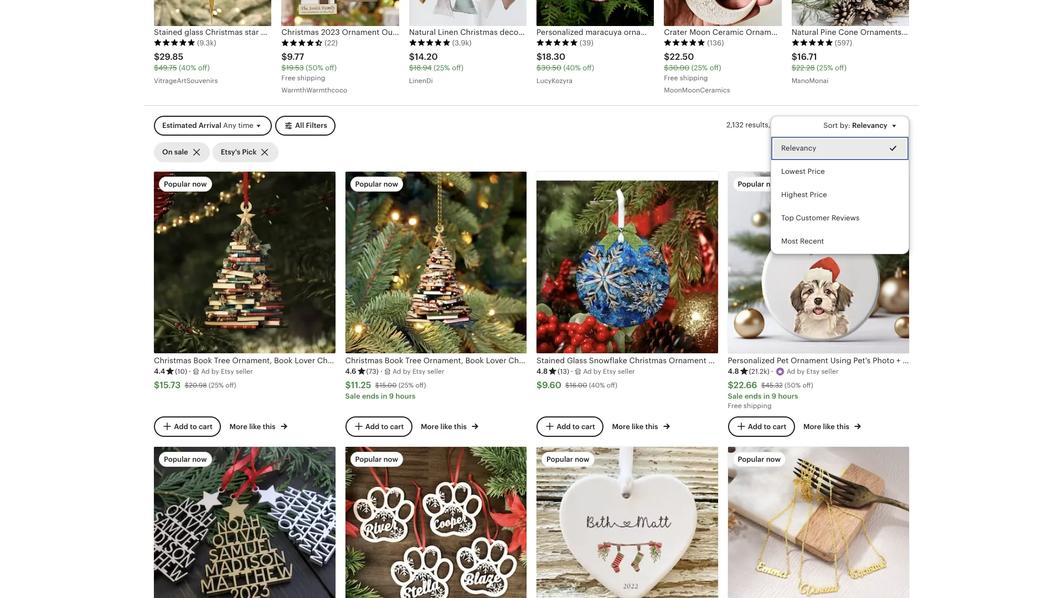 Task type: vqa. For each thing, say whether or not it's contained in the screenshot.
the bottom (50%
yes



Task type: locate. For each thing, give the bounding box(es) containing it.
cart down "$ 11.25 $ 15.00 (25% off) sale ends in 9 hours"
[[390, 422, 404, 431]]

2 a from the left
[[393, 368, 397, 376]]

2 more from the left
[[421, 423, 439, 431]]

1 sale from the left
[[345, 392, 360, 400]]

4 etsy from the left
[[807, 368, 820, 376]]

d up $ 9.60 $ 16.00 (40% off)
[[588, 368, 592, 376]]

1 horizontal spatial (40%
[[564, 64, 581, 72]]

christmas book tree ornament, book lover christmas ornament, book lover ornament, book club ornament, book lover christmas gifts, librarian image
[[345, 172, 527, 353]]

shipping for 9.77
[[297, 74, 325, 82]]

by for 22.66
[[797, 368, 805, 376]]

sale down 22.66
[[728, 392, 743, 400]]

a d by etsy seller up 20.98
[[201, 368, 253, 376]]

0 horizontal spatial ends
[[362, 392, 379, 400]]

2 to from the left
[[381, 422, 388, 431]]

relevancy link
[[772, 136, 909, 160]]

15.73
[[160, 380, 181, 391]]

any
[[223, 121, 236, 129]]

3 add to cart from the left
[[557, 422, 595, 431]]

(25% for 16.71
[[817, 64, 833, 72]]

$ down 4.6
[[345, 380, 351, 391]]

off) inside $ 16.71 $ 22.28 (25% off) manomonai
[[835, 64, 847, 72]]

ceramic
[[713, 28, 744, 36]]

1 more like this from the left
[[230, 423, 277, 431]]

sale for 11.25
[[345, 392, 360, 400]]

0 vertical spatial (50%
[[306, 64, 323, 72]]

results,
[[746, 121, 771, 129]]

off) inside "$ 22.50 $ 30.00 (25% off) free shipping moonmoonceramics"
[[710, 64, 721, 72]]

a up $ 22.66 $ 45.32 (50% off) sale ends in 9 hours free shipping
[[787, 368, 791, 376]]

add to cart down "$ 11.25 $ 15.00 (25% off) sale ends in 9 hours"
[[365, 422, 404, 431]]

· right (73)
[[380, 367, 383, 376]]

add to cart button for 22.66
[[728, 416, 795, 437]]

1 add from the left
[[174, 422, 188, 431]]

cart down 20.98
[[199, 422, 213, 431]]

free for 9.77
[[282, 74, 296, 82]]

$ inside "$ 15.73 $ 20.98 (25% off)"
[[185, 382, 189, 389]]

0 horizontal spatial relevancy
[[782, 144, 817, 152]]

3 more from the left
[[612, 423, 630, 431]]

(40% for 29.85
[[179, 64, 196, 72]]

price
[[808, 167, 825, 175], [810, 190, 827, 199]]

a up 15.00
[[393, 368, 397, 376]]

add to cart for 15.73
[[174, 422, 213, 431]]

$ up the vitrageartsouvenirs
[[154, 64, 159, 72]]

3 like from the left
[[632, 423, 644, 431]]

off) for 11.25
[[415, 382, 426, 389]]

1 d from the left
[[205, 368, 210, 376]]

ends
[[362, 392, 379, 400], [745, 392, 762, 400]]

1 a d by etsy seller from the left
[[201, 368, 253, 376]]

2 add to cart from the left
[[365, 422, 404, 431]]

2 cart from the left
[[390, 422, 404, 431]]

shipping down 22.66
[[744, 402, 772, 410]]

off) down (39)
[[583, 64, 594, 72]]

seller
[[236, 368, 253, 376], [427, 368, 445, 376], [618, 368, 635, 376], [822, 368, 839, 376]]

· right (10)
[[189, 367, 191, 376]]

0 horizontal spatial 9
[[389, 392, 394, 400]]

sort by: relevancy
[[824, 121, 888, 129]]

sale down 11.25
[[345, 392, 360, 400]]

(50% inside $ 22.66 $ 45.32 (50% off) sale ends in 9 hours free shipping
[[785, 382, 801, 389]]

4 to from the left
[[764, 422, 771, 431]]

menu containing relevancy
[[771, 116, 909, 254]]

price inside highest price link
[[810, 190, 827, 199]]

1 horizontal spatial sale
[[728, 392, 743, 400]]

5 out of 5 stars image up the "18.30"
[[537, 39, 578, 47]]

0 horizontal spatial shipping
[[297, 74, 325, 82]]

0 horizontal spatial free
[[282, 74, 296, 82]]

(50% right 19.53
[[306, 64, 323, 72]]

4 more from the left
[[804, 423, 822, 431]]

add to cart down 16.00
[[557, 422, 595, 431]]

in inside $ 22.66 $ 45.32 (50% off) sale ends in 9 hours free shipping
[[764, 392, 770, 400]]

add to cart down "$ 15.73 $ 20.98 (25% off)"
[[174, 422, 213, 431]]

etsy up "$ 11.25 $ 15.00 (25% off) sale ends in 9 hours"
[[413, 368, 426, 376]]

a d by etsy seller
[[201, 368, 253, 376], [393, 368, 445, 376], [583, 368, 635, 376], [787, 368, 839, 376]]

by up "$ 15.73 $ 20.98 (25% off)"
[[211, 368, 219, 376]]

5 out of 5 stars image down christmas in the right top of the page
[[792, 39, 833, 47]]

4 cart from the left
[[773, 422, 787, 431]]

etsy for 22.66
[[807, 368, 820, 376]]

2 4.8 from the left
[[728, 367, 739, 376]]

1 horizontal spatial in
[[764, 392, 770, 400]]

(25% right 20.98
[[209, 382, 224, 389]]

etsy up "$ 15.73 $ 20.98 (25% off)"
[[221, 368, 234, 376]]

2 in from the left
[[764, 392, 770, 400]]

$ left 45.32
[[728, 380, 734, 391]]

2,132 results, with ads
[[727, 121, 802, 129]]

$ down crater at the top of the page
[[664, 64, 669, 72]]

a up 20.98
[[201, 368, 206, 376]]

etsy up $ 22.66 $ 45.32 (50% off) sale ends in 9 hours free shipping
[[807, 368, 820, 376]]

relevancy right by:
[[852, 121, 888, 129]]

(50%
[[306, 64, 323, 72], [785, 382, 801, 389]]

more for 15.73
[[230, 423, 247, 431]]

sale
[[345, 392, 360, 400], [728, 392, 743, 400]]

4 popular now link from the left
[[728, 447, 909, 598]]

4 d from the left
[[791, 368, 795, 376]]

off) right 20.98
[[226, 382, 236, 389]]

5 out of 5 stars image down crater at the top of the page
[[664, 39, 706, 47]]

3 add from the left
[[557, 422, 571, 431]]

shipping inside $ 9.77 $ 19.53 (50% off) free shipping warmthwarmthcoco
[[297, 74, 325, 82]]

more like this for 9.60
[[612, 423, 660, 431]]

off)
[[198, 64, 210, 72], [325, 64, 337, 72], [452, 64, 464, 72], [583, 64, 594, 72], [710, 64, 721, 72], [835, 64, 847, 72], [226, 382, 236, 389], [415, 382, 426, 389], [607, 382, 618, 389], [803, 382, 813, 389]]

3 etsy from the left
[[603, 368, 616, 376]]

sale
[[174, 148, 188, 156]]

to down 16.00
[[573, 422, 580, 431]]

off) for 22.66
[[803, 382, 813, 389]]

crater moon ceramic ornament | christmas ornament
[[664, 28, 867, 36]]

2 add to cart button from the left
[[345, 416, 412, 437]]

menu
[[771, 116, 909, 254]]

a for 11.25
[[393, 368, 397, 376]]

1 this from the left
[[263, 423, 276, 431]]

popular now for family christmas ornament - personalized ornament with names - christmas tree ornament image
[[164, 455, 207, 463]]

add
[[174, 422, 188, 431], [365, 422, 380, 431], [557, 422, 571, 431], [748, 422, 762, 431]]

$ 14.20 $ 18.94 (25% off) linendi
[[409, 51, 464, 84]]

2 ends from the left
[[745, 392, 762, 400]]

price for lowest price
[[808, 167, 825, 175]]

in down 15.00
[[381, 392, 387, 400]]

3 a from the left
[[583, 368, 588, 376]]

2 more like this link from the left
[[421, 421, 479, 432]]

1 ends from the left
[[362, 392, 379, 400]]

2,132
[[727, 121, 744, 129]]

cart down 16.00
[[582, 422, 595, 431]]

(40%
[[179, 64, 196, 72], [564, 64, 581, 72], [589, 382, 605, 389]]

2 a d by etsy seller from the left
[[393, 368, 445, 376]]

add to cart button down $ 9.60 $ 16.00 (40% off)
[[537, 416, 604, 437]]

1 a from the left
[[201, 368, 206, 376]]

popular now for the christmas book tree ornament, book lover christmas ornament, ornament for book lovers, book club ornament, book lover christmas gifts image
[[164, 180, 207, 188]]

1 5 out of 5 stars image from the left
[[154, 39, 196, 47]]

2 add from the left
[[365, 422, 380, 431]]

free inside "$ 22.50 $ 30.00 (25% off) free shipping moonmoonceramics"
[[664, 74, 678, 82]]

1 by from the left
[[211, 368, 219, 376]]

popular for personalized dog paw ornament | custom pet christmas ornament | animal 2023 ornament image
[[355, 455, 382, 463]]

popular now for personalized dog paw ornament | custom pet christmas ornament | animal 2023 ornament image
[[355, 455, 398, 463]]

(25% right "30.00"
[[692, 64, 708, 72]]

1 vertical spatial relevancy
[[782, 144, 817, 152]]

popular for personalized pet ornament using pet's photo + name - custom ornament christmas dog ornament personalized dog ornament custom dog
[[738, 180, 765, 188]]

relevancy inside "relevancy" link
[[782, 144, 817, 152]]

1 to from the left
[[190, 422, 197, 431]]

shipping up warmthwarmthcoco
[[297, 74, 325, 82]]

now for personalized pet ornament using pet's photo + name - custom ornament christmas dog ornament personalized dog ornament custom dog
[[766, 180, 781, 188]]

ends inside "$ 11.25 $ 15.00 (25% off) sale ends in 9 hours"
[[362, 392, 379, 400]]

off) down "(597)"
[[835, 64, 847, 72]]

(40% up the vitrageartsouvenirs
[[179, 64, 196, 72]]

1 etsy from the left
[[221, 368, 234, 376]]

3 a d by etsy seller from the left
[[583, 368, 635, 376]]

stained glass snowflake christmas ornament design,  christmas ornament round shape, holiday ornament, whimsical snowflake shape ornament image
[[537, 172, 718, 353]]

this
[[263, 423, 276, 431], [454, 423, 467, 431], [646, 423, 658, 431], [837, 423, 850, 431]]

off) down "(22)" on the top left
[[325, 64, 337, 72]]

4 by from the left
[[797, 368, 805, 376]]

(25% inside "$ 11.25 $ 15.00 (25% off) sale ends in 9 hours"
[[399, 382, 414, 389]]

add to cart button for 15.73
[[154, 416, 221, 437]]

add down $ 22.66 $ 45.32 (50% off) sale ends in 9 hours free shipping
[[748, 422, 762, 431]]

3 d from the left
[[588, 368, 592, 376]]

4.8 for 22.66
[[728, 367, 739, 376]]

4 add to cart button from the left
[[728, 416, 795, 437]]

1 more from the left
[[230, 423, 247, 431]]

in
[[381, 392, 387, 400], [764, 392, 770, 400]]

arrival
[[199, 121, 221, 129]]

popular now for christmas book tree ornament, book lover christmas ornament, book lover ornament, book club ornament, book lover christmas gifts, librarian image
[[355, 180, 398, 188]]

relevancy
[[852, 121, 888, 129], [782, 144, 817, 152]]

1 horizontal spatial 9
[[772, 392, 777, 400]]

ends down 11.25
[[362, 392, 379, 400]]

2 horizontal spatial (40%
[[589, 382, 605, 389]]

3 to from the left
[[573, 422, 580, 431]]

more like this link
[[230, 421, 287, 432], [421, 421, 479, 432], [612, 421, 670, 432], [804, 421, 861, 432]]

2 hours from the left
[[778, 392, 798, 400]]

ends for 11.25
[[362, 392, 379, 400]]

$ 15.73 $ 20.98 (25% off)
[[154, 380, 236, 391]]

etsy for 15.73
[[221, 368, 234, 376]]

4.5 out of 5 stars image
[[282, 39, 323, 47]]

to for 15.73
[[190, 422, 197, 431]]

2 seller from the left
[[427, 368, 445, 376]]

now for the christmas book tree ornament, book lover christmas ornament, ornament for book lovers, book club ornament, book lover christmas gifts image
[[192, 180, 207, 188]]

4 5 out of 5 stars image from the left
[[664, 39, 706, 47]]

sale inside "$ 11.25 $ 15.00 (25% off) sale ends in 9 hours"
[[345, 392, 360, 400]]

filters
[[306, 121, 327, 129]]

off) inside $ 22.66 $ 45.32 (50% off) sale ends in 9 hours free shipping
[[803, 382, 813, 389]]

off) right 45.32
[[803, 382, 813, 389]]

by for 9.60
[[594, 368, 601, 376]]

d up $ 22.66 $ 45.32 (50% off) sale ends in 9 hours free shipping
[[791, 368, 795, 376]]

hours inside "$ 11.25 $ 15.00 (25% off) sale ends in 9 hours"
[[396, 392, 416, 400]]

more like this
[[230, 423, 277, 431], [421, 423, 469, 431], [612, 423, 660, 431], [804, 423, 851, 431]]

to down "$ 11.25 $ 15.00 (25% off) sale ends in 9 hours"
[[381, 422, 388, 431]]

9.77
[[287, 51, 304, 62]]

3 seller from the left
[[618, 368, 635, 376]]

off) inside $ 18.30 $ 30.50 (40% off) lucykozyra
[[583, 64, 594, 72]]

(25% inside "$ 15.73 $ 20.98 (25% off)"
[[209, 382, 224, 389]]

more for 9.60
[[612, 423, 630, 431]]

1 horizontal spatial 4.8
[[728, 367, 739, 376]]

relevancy down "ads"
[[782, 144, 817, 152]]

0 horizontal spatial (40%
[[179, 64, 196, 72]]

off) up the vitrageartsouvenirs
[[198, 64, 210, 72]]

9 for 11.25
[[389, 392, 394, 400]]

off) right 16.00
[[607, 382, 618, 389]]

(25% right the 22.28
[[817, 64, 833, 72]]

1 horizontal spatial ends
[[745, 392, 762, 400]]

· right (21.2k)
[[771, 367, 774, 376]]

d up 20.98
[[205, 368, 210, 376]]

1 seller from the left
[[236, 368, 253, 376]]

add to cart button down "$ 15.73 $ 20.98 (25% off)"
[[154, 416, 221, 437]]

off) for 18.30
[[583, 64, 594, 72]]

add to cart for 22.66
[[748, 422, 787, 431]]

(25% inside $ 14.20 $ 18.94 (25% off) linendi
[[434, 64, 450, 72]]

0 horizontal spatial ornament
[[746, 28, 784, 36]]

30.50
[[541, 64, 562, 72]]

to
[[190, 422, 197, 431], [381, 422, 388, 431], [573, 422, 580, 431], [764, 422, 771, 431]]

add to cart button down $ 22.66 $ 45.32 (50% off) sale ends in 9 hours free shipping
[[728, 416, 795, 437]]

(25% for 22.50
[[692, 64, 708, 72]]

9 down 45.32
[[772, 392, 777, 400]]

off) inside $ 14.20 $ 18.94 (25% off) linendi
[[452, 64, 464, 72]]

2 like from the left
[[441, 423, 452, 431]]

most recent
[[782, 237, 824, 245]]

more like this link for 9.60
[[612, 421, 670, 432]]

9
[[389, 392, 394, 400], [772, 392, 777, 400]]

1 like from the left
[[249, 423, 261, 431]]

add down "$ 11.25 $ 15.00 (25% off) sale ends in 9 hours"
[[365, 422, 380, 431]]

off) right 15.00
[[415, 382, 426, 389]]

by up "$ 11.25 $ 15.00 (25% off) sale ends in 9 hours"
[[403, 368, 411, 376]]

4 a from the left
[[787, 368, 791, 376]]

9 inside "$ 11.25 $ 15.00 (25% off) sale ends in 9 hours"
[[389, 392, 394, 400]]

off) inside $ 29.85 $ 49.75 (40% off) vitrageartsouvenirs
[[198, 64, 210, 72]]

1 horizontal spatial relevancy
[[852, 121, 888, 129]]

reviews
[[832, 214, 860, 222]]

in inside "$ 11.25 $ 15.00 (25% off) sale ends in 9 hours"
[[381, 392, 387, 400]]

christmas book tree ornament, book lover christmas ornament, ornament for book lovers, book club ornament, book lover christmas gifts image
[[154, 172, 335, 353]]

a d by etsy seller up $ 22.66 $ 45.32 (50% off) sale ends in 9 hours free shipping
[[787, 368, 839, 376]]

all filters
[[295, 121, 327, 129]]

1 hours from the left
[[396, 392, 416, 400]]

1 horizontal spatial free
[[664, 74, 678, 82]]

free down 19.53
[[282, 74, 296, 82]]

4 more like this link from the left
[[804, 421, 861, 432]]

off) inside "$ 15.73 $ 20.98 (25% off)"
[[226, 382, 236, 389]]

price right lowest
[[808, 167, 825, 175]]

3 this from the left
[[646, 423, 658, 431]]

(40% for 18.30
[[564, 64, 581, 72]]

9 down 15.00
[[389, 392, 394, 400]]

free inside $ 9.77 $ 19.53 (50% off) free shipping warmthwarmthcoco
[[282, 74, 296, 82]]

(25% right 15.00
[[399, 382, 414, 389]]

a for 15.73
[[201, 368, 206, 376]]

(25% down 14.20
[[434, 64, 450, 72]]

3 more like this link from the left
[[612, 421, 670, 432]]

shipping inside $ 22.66 $ 45.32 (50% off) sale ends in 9 hours free shipping
[[744, 402, 772, 410]]

sale inside $ 22.66 $ 45.32 (50% off) sale ends in 9 hours free shipping
[[728, 392, 743, 400]]

4 add to cart from the left
[[748, 422, 787, 431]]

price inside 'lowest price' link
[[808, 167, 825, 175]]

popular for family christmas ornament - personalized ornament with names - christmas tree ornament image
[[164, 455, 191, 463]]

4 add from the left
[[748, 422, 762, 431]]

free
[[282, 74, 296, 82], [664, 74, 678, 82], [728, 402, 742, 410]]

2 this from the left
[[454, 423, 467, 431]]

3 popular now link from the left
[[537, 447, 718, 598]]

5 out of 5 stars image up 14.20
[[409, 39, 451, 47]]

5 out of 5 stars image up 29.85 at the top of the page
[[154, 39, 196, 47]]

1 horizontal spatial hours
[[778, 392, 798, 400]]

(50% right 45.32
[[785, 382, 801, 389]]

4.8 for 9.60
[[537, 367, 548, 376]]

$ up "30.00"
[[664, 51, 670, 62]]

0 horizontal spatial in
[[381, 392, 387, 400]]

etsy for 11.25
[[413, 368, 426, 376]]

off) inside $ 9.77 $ 19.53 (50% off) free shipping warmthwarmthcoco
[[325, 64, 337, 72]]

d for 22.66
[[791, 368, 795, 376]]

22.66
[[734, 380, 757, 391]]

estimated arrival any time
[[162, 121, 254, 129]]

etsy's pick
[[221, 148, 257, 156]]

personalized maracuya ornament hand painted, passion fruit christmas ornament wood slice, vegan women gift, hanging fruit xmas decorations image
[[537, 0, 654, 26]]

a d by etsy seller for 11.25
[[393, 368, 445, 376]]

$ 22.50 $ 30.00 (25% off) free shipping moonmoonceramics
[[664, 51, 730, 94]]

0 vertical spatial relevancy
[[852, 121, 888, 129]]

2 sale from the left
[[728, 392, 743, 400]]

product video element
[[728, 447, 909, 598]]

add to cart down $ 22.66 $ 45.32 (50% off) sale ends in 9 hours free shipping
[[748, 422, 787, 431]]

personalized dog paw ornament | custom pet christmas ornament | animal 2023 ornament image
[[345, 447, 527, 598]]

4.8 up 22.66
[[728, 367, 739, 376]]

ornament left |
[[746, 28, 784, 36]]

(10)
[[175, 368, 187, 376]]

45.32
[[766, 382, 783, 389]]

off) down (136)
[[710, 64, 721, 72]]

(40% inside $ 9.60 $ 16.00 (40% off)
[[589, 382, 605, 389]]

1 horizontal spatial (50%
[[785, 382, 801, 389]]

2 etsy from the left
[[413, 368, 426, 376]]

(50% for 9.77
[[306, 64, 323, 72]]

ends inside $ 22.66 $ 45.32 (50% off) sale ends in 9 hours free shipping
[[745, 392, 762, 400]]

4 seller from the left
[[822, 368, 839, 376]]

to down "$ 15.73 $ 20.98 (25% off)"
[[190, 422, 197, 431]]

$ up 49.75
[[154, 51, 160, 62]]

1 cart from the left
[[199, 422, 213, 431]]

0 horizontal spatial 4.8
[[537, 367, 548, 376]]

more
[[230, 423, 247, 431], [421, 423, 439, 431], [612, 423, 630, 431], [804, 423, 822, 431]]

off) inside $ 9.60 $ 16.00 (40% off)
[[607, 382, 618, 389]]

1 4.8 from the left
[[537, 367, 548, 376]]

d
[[205, 368, 210, 376], [397, 368, 401, 376], [588, 368, 592, 376], [791, 368, 795, 376]]

natural pine cone ornaments 10 psc eco christmas hanging decorations image
[[792, 0, 909, 26]]

this for 9.60
[[646, 423, 658, 431]]

0 horizontal spatial hours
[[396, 392, 416, 400]]

18.94
[[414, 64, 432, 72]]

4 a d by etsy seller from the left
[[787, 368, 839, 376]]

christmas
[[790, 28, 827, 36]]

4 this from the left
[[837, 423, 850, 431]]

(40% inside $ 29.85 $ 49.75 (40% off) vitrageartsouvenirs
[[179, 64, 196, 72]]

cart for 11.25
[[390, 422, 404, 431]]

(40% inside $ 18.30 $ 30.50 (40% off) lucykozyra
[[564, 64, 581, 72]]

3 5 out of 5 stars image from the left
[[537, 39, 578, 47]]

add to cart button
[[154, 416, 221, 437], [345, 416, 412, 437], [537, 416, 604, 437], [728, 416, 795, 437]]

·
[[189, 367, 191, 376], [380, 367, 383, 376], [571, 367, 573, 376], [771, 367, 774, 376]]

popular for personalized stocking ornament / first christmas together ornament /married ornament/engaged ornament / couples ornament/ christmas gift/ image
[[547, 455, 573, 463]]

2 by from the left
[[403, 368, 411, 376]]

4 like from the left
[[823, 423, 835, 431]]

$ down (10)
[[185, 382, 189, 389]]

4.4
[[154, 367, 165, 376]]

(9.3k)
[[197, 39, 216, 47]]

$ 11.25 $ 15.00 (25% off) sale ends in 9 hours
[[345, 380, 426, 400]]

popular
[[164, 180, 191, 188], [355, 180, 382, 188], [738, 180, 765, 188], [164, 455, 191, 463], [355, 455, 382, 463], [547, 455, 573, 463], [738, 455, 765, 463]]

off) for 14.20
[[452, 64, 464, 72]]

19.53
[[286, 64, 304, 72]]

(25% inside "$ 22.50 $ 30.00 (25% off) free shipping moonmoonceramics"
[[692, 64, 708, 72]]

crater moon ceramic ornament | christmas ornament image
[[664, 0, 782, 26]]

(40% right 16.00
[[589, 382, 605, 389]]

free down "30.00"
[[664, 74, 678, 82]]

like for 11.25
[[441, 423, 452, 431]]

$ up 30.50
[[537, 51, 542, 62]]

5 5 out of 5 stars image from the left
[[792, 39, 833, 47]]

by up $ 22.66 $ 45.32 (50% off) sale ends in 9 hours free shipping
[[797, 368, 805, 376]]

off) inside "$ 11.25 $ 15.00 (25% off) sale ends in 9 hours"
[[415, 382, 426, 389]]

d for 9.60
[[588, 368, 592, 376]]

$ down "4.5 out of 5 stars" image
[[282, 64, 286, 72]]

$ up the 22.28
[[792, 51, 797, 62]]

hours down 15.00
[[396, 392, 416, 400]]

2 more like this from the left
[[421, 423, 469, 431]]

by
[[211, 368, 219, 376], [403, 368, 411, 376], [594, 368, 601, 376], [797, 368, 805, 376]]

$ down the (13)
[[566, 382, 570, 389]]

by for 15.73
[[211, 368, 219, 376]]

shipping inside "$ 22.50 $ 30.00 (25% off) free shipping moonmoonceramics"
[[680, 74, 708, 82]]

1 add to cart from the left
[[174, 422, 213, 431]]

(25% inside $ 16.71 $ 22.28 (25% off) manomonai
[[817, 64, 833, 72]]

4.8
[[537, 367, 548, 376], [728, 367, 739, 376]]

a
[[201, 368, 206, 376], [393, 368, 397, 376], [583, 368, 588, 376], [787, 368, 791, 376]]

to down $ 22.66 $ 45.32 (50% off) sale ends in 9 hours free shipping
[[764, 422, 771, 431]]

hours inside $ 22.66 $ 45.32 (50% off) sale ends in 9 hours free shipping
[[778, 392, 798, 400]]

(50% inside $ 9.77 $ 19.53 (50% off) free shipping warmthwarmthcoco
[[306, 64, 323, 72]]

more like this link for 11.25
[[421, 421, 479, 432]]

warmthwarmthcoco
[[282, 86, 347, 94]]

seller for 22.66
[[822, 368, 839, 376]]

9 inside $ 22.66 $ 45.32 (50% off) sale ends in 9 hours free shipping
[[772, 392, 777, 400]]

etsy for 9.60
[[603, 368, 616, 376]]

22.28
[[796, 64, 815, 72]]

1 vertical spatial (50%
[[785, 382, 801, 389]]

1 add to cart button from the left
[[154, 416, 221, 437]]

a d by etsy seller up 15.00
[[393, 368, 445, 376]]

2 9 from the left
[[772, 392, 777, 400]]

3 more like this from the left
[[612, 423, 660, 431]]

3 by from the left
[[594, 368, 601, 376]]

off) down (3.9k)
[[452, 64, 464, 72]]

hours
[[396, 392, 416, 400], [778, 392, 798, 400]]

0 vertical spatial price
[[808, 167, 825, 175]]

ornament up "(597)"
[[829, 28, 867, 36]]

5 out of 5 stars image
[[154, 39, 196, 47], [409, 39, 451, 47], [537, 39, 578, 47], [664, 39, 706, 47], [792, 39, 833, 47]]

1 more like this link from the left
[[230, 421, 287, 432]]

manomonai
[[792, 77, 829, 84]]

add down 15.73 on the left
[[174, 422, 188, 431]]

etsy
[[221, 368, 234, 376], [413, 368, 426, 376], [603, 368, 616, 376], [807, 368, 820, 376]]

1 9 from the left
[[389, 392, 394, 400]]

add down 9.60
[[557, 422, 571, 431]]

4.6
[[345, 367, 356, 376]]

0 horizontal spatial (50%
[[306, 64, 323, 72]]

$ up manomonai
[[792, 64, 796, 72]]

1 vertical spatial price
[[810, 190, 827, 199]]

2 5 out of 5 stars image from the left
[[409, 39, 451, 47]]

1 horizontal spatial shipping
[[680, 74, 708, 82]]

4 more like this from the left
[[804, 423, 851, 431]]

1 in from the left
[[381, 392, 387, 400]]

3 cart from the left
[[582, 422, 595, 431]]

by:
[[840, 121, 851, 129]]

1 horizontal spatial ornament
[[829, 28, 867, 36]]

like
[[249, 423, 261, 431], [441, 423, 452, 431], [632, 423, 644, 431], [823, 423, 835, 431]]

2 horizontal spatial free
[[728, 402, 742, 410]]

2 horizontal spatial shipping
[[744, 402, 772, 410]]

hours down 45.32
[[778, 392, 798, 400]]

add for 22.66
[[748, 422, 762, 431]]

0 horizontal spatial sale
[[345, 392, 360, 400]]

free down 22.66
[[728, 402, 742, 410]]

$ up lucykozyra
[[537, 64, 541, 72]]

now for christmas book tree ornament, book lover christmas ornament, book lover ornament, book club ornament, book lover christmas gifts, librarian image
[[384, 180, 398, 188]]

2 d from the left
[[397, 368, 401, 376]]

like for 22.66
[[823, 423, 835, 431]]

cart down $ 22.66 $ 45.32 (50% off) sale ends in 9 hours free shipping
[[773, 422, 787, 431]]

shipping up moonmoonceramics
[[680, 74, 708, 82]]

3 add to cart button from the left
[[537, 416, 604, 437]]

to for 11.25
[[381, 422, 388, 431]]



Task type: describe. For each thing, give the bounding box(es) containing it.
personalized name necklace, 14k solid gold name necklace, custom silver name necklace, dainty necklace, 21st birthday gift, anniversary gift image
[[728, 447, 909, 598]]

$ up '18.94'
[[409, 51, 415, 62]]

this for 11.25
[[454, 423, 467, 431]]

$ 9.60 $ 16.00 (40% off)
[[537, 380, 618, 391]]

etsy's pick link
[[212, 142, 278, 162]]

off) for 29.85
[[198, 64, 210, 72]]

(136)
[[707, 39, 724, 47]]

16.00
[[570, 382, 587, 389]]

seller for 9.60
[[618, 368, 635, 376]]

11.25
[[351, 380, 371, 391]]

(25% for 14.20
[[434, 64, 450, 72]]

cart for 15.73
[[199, 422, 213, 431]]

in for 11.25
[[381, 392, 387, 400]]

$ down 4.4
[[154, 380, 160, 391]]

more for 22.66
[[804, 423, 822, 431]]

(3.9k)
[[452, 39, 472, 47]]

top
[[782, 214, 794, 222]]

christmas 2023 ornament our first home ornament house ornament wooden family ornament christmas decor personalized engraved new home gift image
[[282, 0, 399, 26]]

a for 22.66
[[787, 368, 791, 376]]

$ inside $ 9.60 $ 16.00 (40% off)
[[566, 382, 570, 389]]

2 ornament from the left
[[829, 28, 867, 36]]

off) for 9.77
[[325, 64, 337, 72]]

$ 22.66 $ 45.32 (50% off) sale ends in 9 hours free shipping
[[728, 380, 813, 410]]

free inside $ 22.66 $ 45.32 (50% off) sale ends in 9 hours free shipping
[[728, 402, 742, 410]]

all filters button
[[275, 116, 336, 136]]

in for 22.66
[[764, 392, 770, 400]]

off) for 22.50
[[710, 64, 721, 72]]

off) for 9.60
[[607, 382, 618, 389]]

on sale link
[[154, 142, 210, 162]]

on
[[162, 148, 173, 156]]

16.71
[[797, 51, 817, 62]]

more for 11.25
[[421, 423, 439, 431]]

sale for 22.66
[[728, 392, 743, 400]]

$ 18.30 $ 30.50 (40% off) lucykozyra
[[537, 51, 594, 84]]

top customer reviews link
[[772, 206, 909, 230]]

(25% for 11.25
[[399, 382, 414, 389]]

ads
[[789, 121, 802, 129]]

$ 9.77 $ 19.53 (50% off) free shipping warmthwarmthcoco
[[282, 51, 347, 94]]

d for 15.73
[[205, 368, 210, 376]]

15.00
[[380, 382, 397, 389]]

pick
[[242, 148, 257, 156]]

a d by etsy seller for 15.73
[[201, 368, 253, 376]]

(50% for 22.66
[[785, 382, 801, 389]]

sort
[[824, 121, 838, 129]]

to for 22.66
[[764, 422, 771, 431]]

top customer reviews
[[782, 214, 860, 222]]

$ down (73)
[[375, 382, 380, 389]]

2 · from the left
[[380, 367, 383, 376]]

natural linen christmas decoration.sustainable christmas gift. handmade natural linen toys. winter holiday tree decor.  hanging linen toy. image
[[409, 0, 527, 26]]

stained glass christmas star decorations window hanging suncatcher star ornament christmas gifts image
[[154, 0, 272, 26]]

hours for 11.25
[[396, 392, 416, 400]]

14.20
[[415, 51, 438, 62]]

20.98
[[189, 382, 207, 389]]

most recent link
[[772, 230, 909, 253]]

personalized stocking ornament / first christmas together ornament /married ornament/engaged ornament / couples ornament/ christmas gift/ image
[[537, 447, 718, 598]]

hours for 22.66
[[778, 392, 798, 400]]

like for 9.60
[[632, 423, 644, 431]]

$ left 16.00
[[537, 380, 542, 391]]

(21.2k)
[[749, 368, 770, 376]]

add to cart for 9.60
[[557, 422, 595, 431]]

add for 9.60
[[557, 422, 571, 431]]

family christmas ornament - personalized ornament with names - christmas tree ornament image
[[154, 447, 335, 598]]

more like this for 15.73
[[230, 423, 277, 431]]

seller for 11.25
[[427, 368, 445, 376]]

moonmoonceramics
[[664, 86, 730, 94]]

more like this link for 22.66
[[804, 421, 861, 432]]

18.30
[[542, 51, 566, 62]]

more like this for 22.66
[[804, 423, 851, 431]]

4 · from the left
[[771, 367, 774, 376]]

popular for the christmas book tree ornament, book lover christmas ornament, ornament for book lovers, book club ornament, book lover christmas gifts image
[[164, 180, 191, 188]]

customer
[[796, 214, 830, 222]]

price for highest price
[[810, 190, 827, 199]]

5 out of 5 stars image for 29.85
[[154, 39, 196, 47]]

49.75
[[159, 64, 177, 72]]

crater
[[664, 28, 688, 36]]

off) for 16.71
[[835, 64, 847, 72]]

free for 22.50
[[664, 74, 678, 82]]

$ 29.85 $ 49.75 (40% off) vitrageartsouvenirs
[[154, 51, 218, 84]]

to for 9.60
[[573, 422, 580, 431]]

vitrageartsouvenirs
[[154, 77, 218, 84]]

estimated
[[162, 121, 197, 129]]

more like this link for 15.73
[[230, 421, 287, 432]]

popular now for personalized pet ornament using pet's photo + name - custom ornament christmas dog ornament personalized dog ornament custom dog
[[738, 180, 781, 188]]

moon
[[690, 28, 711, 36]]

9.60
[[542, 380, 562, 391]]

on sale
[[162, 148, 188, 156]]

ends for 22.66
[[745, 392, 762, 400]]

lowest price
[[782, 167, 825, 175]]

d for 11.25
[[397, 368, 401, 376]]

$ up 19.53
[[282, 51, 287, 62]]

more like this for 11.25
[[421, 423, 469, 431]]

(39)
[[580, 39, 594, 47]]

shipping for 22.50
[[680, 74, 708, 82]]

1 ornament from the left
[[746, 28, 784, 36]]

lowest
[[782, 167, 806, 175]]

lowest price link
[[772, 160, 909, 183]]

cart for 22.66
[[773, 422, 787, 431]]

all
[[295, 121, 304, 129]]

$ down (21.2k)
[[761, 382, 766, 389]]

popular now for personalized stocking ornament / first christmas together ornament /married ornament/engaged ornament / couples ornament/ christmas gift/ image
[[547, 455, 590, 463]]

etsy's
[[221, 148, 240, 156]]

cart for 9.60
[[582, 422, 595, 431]]

2 popular now link from the left
[[345, 447, 527, 598]]

5 out of 5 stars image for 18.30
[[537, 39, 578, 47]]

lucykozyra
[[537, 77, 573, 84]]

a d by etsy seller for 9.60
[[583, 368, 635, 376]]

linendi
[[409, 77, 433, 84]]

this for 22.66
[[837, 423, 850, 431]]

time
[[238, 121, 254, 129]]

$ 16.71 $ 22.28 (25% off) manomonai
[[792, 51, 847, 84]]

add for 11.25
[[365, 422, 380, 431]]

5 out of 5 stars image for 16.71
[[792, 39, 833, 47]]

|
[[786, 28, 788, 36]]

a d by etsy seller for 22.66
[[787, 368, 839, 376]]

3 · from the left
[[571, 367, 573, 376]]

5 out of 5 stars image for 22.50
[[664, 39, 706, 47]]

(13)
[[558, 368, 569, 376]]

(25% for 15.73
[[209, 382, 224, 389]]

with
[[772, 121, 787, 129]]

off) for 15.73
[[226, 382, 236, 389]]

(73)
[[366, 368, 379, 376]]

22.50
[[670, 51, 694, 62]]

30.00
[[669, 64, 690, 72]]

add to cart button for 9.60
[[537, 416, 604, 437]]

add to cart for 11.25
[[365, 422, 404, 431]]

now for personalized stocking ornament / first christmas together ornament /married ornament/engaged ornament / couples ornament/ christmas gift/ image
[[575, 455, 590, 463]]

a for 9.60
[[583, 368, 588, 376]]

personalized pet ornament using pet's photo + name - custom ornament christmas dog ornament personalized dog ornament custom dog image
[[728, 172, 909, 353]]

recent
[[800, 237, 824, 245]]

(22)
[[325, 39, 338, 47]]

seller for 15.73
[[236, 368, 253, 376]]

popular for christmas book tree ornament, book lover christmas ornament, book lover ornament, book club ornament, book lover christmas gifts, librarian image
[[355, 180, 382, 188]]

29.85
[[160, 51, 183, 62]]

highest price
[[782, 190, 827, 199]]

$ up linendi
[[409, 64, 414, 72]]

1 · from the left
[[189, 367, 191, 376]]

1 popular now link from the left
[[154, 447, 335, 598]]

add for 15.73
[[174, 422, 188, 431]]

this for 15.73
[[263, 423, 276, 431]]

9 for 22.66
[[772, 392, 777, 400]]

(597)
[[835, 39, 852, 47]]

highest price link
[[772, 183, 909, 206]]

now for personalized dog paw ornament | custom pet christmas ornament | animal 2023 ornament image
[[384, 455, 398, 463]]

highest
[[782, 190, 808, 199]]

add to cart button for 11.25
[[345, 416, 412, 437]]

most
[[782, 237, 798, 245]]



